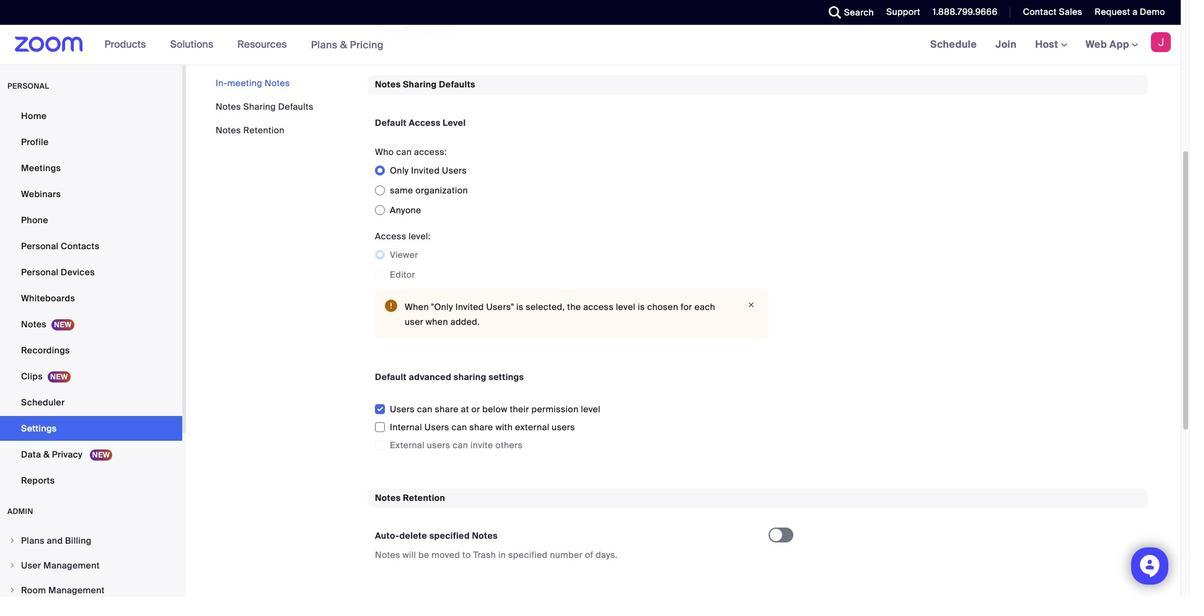 Task type: describe. For each thing, give the bounding box(es) containing it.
sharing inside menu bar
[[243, 101, 276, 112]]

schedule
[[930, 38, 977, 51]]

with
[[496, 421, 513, 433]]

notes retention link
[[216, 125, 285, 136]]

level for access
[[616, 301, 636, 312]]

& for pricing
[[340, 38, 347, 51]]

plans & pricing
[[311, 38, 384, 51]]

2 is from the left
[[638, 301, 645, 312]]

viewer
[[390, 249, 418, 260]]

the
[[567, 301, 581, 312]]

join link
[[986, 25, 1026, 64]]

auto-
[[375, 530, 400, 541]]

profile picture image
[[1151, 32, 1171, 52]]

whiteboards
[[21, 293, 75, 304]]

demo
[[1140, 6, 1165, 17]]

profile
[[21, 136, 49, 148]]

users can share at or below their permission level
[[390, 403, 601, 415]]

1.888.799.9666
[[933, 6, 998, 17]]

0 vertical spatial notes sharing defaults
[[375, 79, 475, 90]]

defaults inside menu bar
[[278, 101, 313, 112]]

banner containing products
[[0, 25, 1181, 65]]

when "only invited users" is selected, the access level is chosen for each user when added.
[[405, 301, 715, 327]]

days.
[[596, 549, 618, 561]]

user
[[405, 316, 423, 327]]

0 vertical spatial access
[[409, 117, 441, 128]]

1 vertical spatial specified
[[508, 549, 548, 561]]

2 vertical spatial users
[[425, 421, 449, 433]]

products button
[[105, 25, 152, 64]]

1 horizontal spatial defaults
[[439, 79, 475, 90]]

can left the invite
[[453, 439, 468, 451]]

external users can invite others
[[390, 439, 523, 451]]

to
[[463, 549, 471, 561]]

default for default access level
[[375, 117, 407, 128]]

products
[[105, 38, 146, 51]]

only
[[390, 165, 409, 176]]

notes retention element
[[368, 488, 1148, 576]]

web app button
[[1086, 38, 1138, 51]]

in
[[498, 549, 506, 561]]

notes retention inside menu bar
[[216, 125, 285, 136]]

1 horizontal spatial retention
[[403, 492, 445, 503]]

whiteboards link
[[0, 286, 182, 311]]

& for privacy
[[43, 449, 50, 460]]

personal contacts
[[21, 241, 99, 252]]

notes up the trash
[[472, 530, 498, 541]]

at
[[461, 403, 469, 415]]

sharing
[[454, 371, 486, 382]]

or
[[471, 403, 480, 415]]

meetings link
[[0, 156, 182, 180]]

sales
[[1059, 6, 1083, 17]]

room
[[21, 585, 46, 596]]

level:
[[409, 230, 431, 242]]

profile link
[[0, 130, 182, 154]]

web
[[1086, 38, 1107, 51]]

can up only at the left of page
[[396, 146, 412, 157]]

meetings navigation
[[921, 25, 1181, 65]]

all
[[390, 25, 401, 36]]

1 horizontal spatial notes retention
[[375, 492, 445, 503]]

invite
[[471, 439, 493, 451]]

notes sharing defaults element
[[368, 75, 1148, 469]]

trash
[[473, 549, 496, 561]]

search
[[844, 7, 874, 18]]

clips link
[[0, 364, 182, 389]]

only invited users
[[390, 165, 467, 176]]

user management
[[21, 560, 100, 571]]

app
[[1110, 38, 1130, 51]]

in-meeting notes link
[[216, 77, 290, 89]]

personal
[[7, 81, 49, 91]]

right image for room management
[[9, 586, 16, 594]]

editor
[[390, 269, 415, 280]]

all participants option group
[[375, 1, 803, 41]]

1 horizontal spatial share
[[469, 421, 493, 433]]

external
[[515, 421, 549, 433]]

in-
[[216, 77, 227, 89]]

a
[[1133, 6, 1138, 17]]

pricing
[[350, 38, 384, 51]]

warning image
[[385, 299, 397, 312]]

room management menu item
[[0, 578, 182, 597]]

meeting
[[227, 77, 262, 89]]

who
[[375, 146, 394, 157]]

notes down pricing
[[375, 79, 401, 90]]

retention inside menu bar
[[243, 125, 285, 136]]

resources button
[[237, 25, 292, 64]]

external
[[390, 439, 425, 451]]

number
[[550, 549, 583, 561]]

scheduler link
[[0, 390, 182, 415]]

room management
[[21, 585, 105, 596]]

right image for user management
[[9, 562, 16, 569]]

reports
[[21, 475, 55, 486]]

personal for personal contacts
[[21, 241, 58, 252]]

notes up notes sharing defaults link
[[265, 77, 290, 89]]

permission
[[532, 403, 579, 415]]

phone link
[[0, 208, 182, 232]]

be
[[418, 549, 429, 561]]

reports link
[[0, 468, 182, 493]]

notes down auto- at the bottom of the page
[[375, 549, 400, 561]]

will
[[403, 549, 416, 561]]

for
[[681, 301, 692, 312]]

internal
[[390, 421, 422, 433]]

recordings link
[[0, 338, 182, 363]]

user management menu item
[[0, 554, 182, 577]]

1 vertical spatial notes sharing defaults
[[216, 101, 313, 112]]

invited inside when "only invited users" is selected, the access level is chosen for each user when added.
[[455, 301, 484, 312]]

recordings
[[21, 345, 70, 356]]

menu bar containing in-meeting notes
[[216, 77, 313, 136]]

can up the external users can invite others
[[452, 421, 467, 433]]

phone
[[21, 215, 48, 226]]

each
[[695, 301, 715, 312]]

users inside 'who can access:' option group
[[442, 165, 467, 176]]

admin menu menu
[[0, 529, 182, 597]]



Task type: locate. For each thing, give the bounding box(es) containing it.
"only
[[431, 301, 453, 312]]

plans and billing menu item
[[0, 529, 182, 552]]

users up the "organization" at the left top of the page
[[442, 165, 467, 176]]

product information navigation
[[95, 25, 393, 65]]

management for user management
[[43, 560, 100, 571]]

& inside personal menu menu
[[43, 449, 50, 460]]

anyone
[[390, 204, 421, 216]]

selected,
[[526, 301, 565, 312]]

contact
[[1023, 6, 1057, 17]]

1 horizontal spatial specified
[[508, 549, 548, 561]]

access
[[409, 117, 441, 128], [375, 230, 406, 242]]

0 vertical spatial defaults
[[439, 79, 475, 90]]

personal menu menu
[[0, 104, 182, 494]]

2 default from the top
[[375, 371, 407, 382]]

0 vertical spatial invited
[[411, 165, 440, 176]]

personal up whiteboards
[[21, 267, 58, 278]]

access level:
[[375, 230, 431, 242]]

billing
[[65, 535, 91, 546]]

notes will be moved to trash in specified number of days.
[[375, 549, 618, 561]]

of
[[585, 549, 593, 561]]

internal users can share with external users
[[390, 421, 575, 433]]

plans left pricing
[[311, 38, 338, 51]]

and
[[47, 535, 63, 546]]

1 horizontal spatial plans
[[311, 38, 338, 51]]

participants
[[403, 25, 453, 36]]

personal devices link
[[0, 260, 182, 285]]

moved
[[432, 549, 460, 561]]

0 horizontal spatial invited
[[411, 165, 440, 176]]

settings link
[[0, 416, 182, 441]]

plans and billing
[[21, 535, 91, 546]]

0 horizontal spatial notes retention
[[216, 125, 285, 136]]

1 horizontal spatial &
[[340, 38, 347, 51]]

2 personal from the top
[[21, 267, 58, 278]]

users up the external users can invite others
[[425, 421, 449, 433]]

1 vertical spatial users
[[390, 403, 415, 415]]

1 vertical spatial right image
[[9, 586, 16, 594]]

users up internal
[[390, 403, 415, 415]]

request
[[1095, 6, 1130, 17]]

users right external
[[427, 439, 450, 451]]

default access level
[[375, 117, 466, 128]]

level inside when "only invited users" is selected, the access level is chosen for each user when added.
[[616, 301, 636, 312]]

right image inside room management menu item
[[9, 586, 16, 594]]

users
[[552, 421, 575, 433], [427, 439, 450, 451]]

request a demo link
[[1086, 0, 1181, 25], [1095, 6, 1165, 17]]

below
[[483, 403, 508, 415]]

management down billing
[[43, 560, 100, 571]]

0 vertical spatial management
[[43, 560, 100, 571]]

defaults down the in-meeting notes
[[278, 101, 313, 112]]

retention up the delete
[[403, 492, 445, 503]]

access up viewer at the top of page
[[375, 230, 406, 242]]

default advanced sharing settings
[[375, 371, 524, 382]]

0 vertical spatial users
[[552, 421, 575, 433]]

notes sharing defaults
[[375, 79, 475, 90], [216, 101, 313, 112]]

share up the invite
[[469, 421, 493, 433]]

can up internal
[[417, 403, 433, 415]]

0 horizontal spatial share
[[435, 403, 459, 415]]

1 vertical spatial invited
[[455, 301, 484, 312]]

0 vertical spatial users
[[442, 165, 467, 176]]

when
[[405, 301, 429, 312]]

plans for plans & pricing
[[311, 38, 338, 51]]

1 vertical spatial default
[[375, 371, 407, 382]]

0 horizontal spatial &
[[43, 449, 50, 460]]

plans for plans and billing
[[21, 535, 45, 546]]

0 horizontal spatial specified
[[429, 530, 470, 541]]

when
[[426, 316, 448, 327]]

0 vertical spatial default
[[375, 117, 407, 128]]

plans right right icon
[[21, 535, 45, 546]]

notes up recordings
[[21, 319, 46, 330]]

solutions
[[170, 38, 213, 51]]

0 vertical spatial retention
[[243, 125, 285, 136]]

sharing down the in-meeting notes
[[243, 101, 276, 112]]

host
[[1035, 38, 1061, 51]]

access level: option group
[[375, 245, 769, 284]]

right image left room
[[9, 586, 16, 594]]

privacy
[[52, 449, 82, 460]]

all participants
[[390, 25, 453, 36]]

0 vertical spatial specified
[[429, 530, 470, 541]]

same
[[390, 185, 413, 196]]

support
[[887, 6, 920, 17]]

solutions button
[[170, 25, 219, 64]]

notes sharing defaults up default access level
[[375, 79, 475, 90]]

1 vertical spatial management
[[48, 585, 105, 596]]

1 vertical spatial &
[[43, 449, 50, 460]]

1 vertical spatial share
[[469, 421, 493, 433]]

plans
[[311, 38, 338, 51], [21, 535, 45, 546]]

level right permission
[[581, 403, 601, 415]]

notes retention
[[216, 125, 285, 136], [375, 492, 445, 503]]

& left pricing
[[340, 38, 347, 51]]

management down user management menu item on the bottom
[[48, 585, 105, 596]]

1 horizontal spatial invited
[[455, 301, 484, 312]]

in-meeting notes
[[216, 77, 290, 89]]

clips
[[21, 371, 43, 382]]

1 horizontal spatial access
[[409, 117, 441, 128]]

0 vertical spatial &
[[340, 38, 347, 51]]

0 horizontal spatial sharing
[[243, 101, 276, 112]]

1 vertical spatial notes retention
[[375, 492, 445, 503]]

meetings
[[21, 162, 61, 174]]

specified
[[429, 530, 470, 541], [508, 549, 548, 561]]

their
[[510, 403, 529, 415]]

1 horizontal spatial notes sharing defaults
[[375, 79, 475, 90]]

level right access
[[616, 301, 636, 312]]

invited down access:
[[411, 165, 440, 176]]

specified right in
[[508, 549, 548, 561]]

1 horizontal spatial is
[[638, 301, 645, 312]]

home link
[[0, 104, 182, 128]]

is
[[516, 301, 524, 312], [638, 301, 645, 312]]

1 personal from the top
[[21, 241, 58, 252]]

contact sales
[[1023, 6, 1083, 17]]

personal down phone
[[21, 241, 58, 252]]

can
[[396, 146, 412, 157], [417, 403, 433, 415], [452, 421, 467, 433], [453, 439, 468, 451]]

notes
[[265, 77, 290, 89], [375, 79, 401, 90], [216, 101, 241, 112], [216, 125, 241, 136], [21, 319, 46, 330], [375, 492, 401, 503], [472, 530, 498, 541], [375, 549, 400, 561]]

right image left user
[[9, 562, 16, 569]]

notes sharing defaults link
[[216, 101, 313, 112]]

defaults up level
[[439, 79, 475, 90]]

personal contacts link
[[0, 234, 182, 259]]

webinars link
[[0, 182, 182, 206]]

close image
[[744, 299, 759, 310]]

right image inside user management menu item
[[9, 562, 16, 569]]

search button
[[819, 0, 877, 25]]

1 vertical spatial defaults
[[278, 101, 313, 112]]

notes up auto- at the bottom of the page
[[375, 492, 401, 503]]

right image
[[9, 537, 16, 544]]

users down permission
[[552, 421, 575, 433]]

resources
[[237, 38, 287, 51]]

specified up moved
[[429, 530, 470, 541]]

1 horizontal spatial users
[[552, 421, 575, 433]]

level for permission
[[581, 403, 601, 415]]

share
[[435, 403, 459, 415], [469, 421, 493, 433]]

access left level
[[409, 117, 441, 128]]

user
[[21, 560, 41, 571]]

notes inside personal menu menu
[[21, 319, 46, 330]]

0 horizontal spatial notes sharing defaults
[[216, 101, 313, 112]]

0 vertical spatial level
[[616, 301, 636, 312]]

0 vertical spatial right image
[[9, 562, 16, 569]]

is right "users""
[[516, 301, 524, 312]]

0 horizontal spatial retention
[[243, 125, 285, 136]]

0 vertical spatial share
[[435, 403, 459, 415]]

who can access:
[[375, 146, 447, 157]]

support link
[[877, 0, 924, 25], [887, 6, 920, 17]]

personal devices
[[21, 267, 95, 278]]

is left 'chosen'
[[638, 301, 645, 312]]

zoom logo image
[[15, 37, 83, 52]]

chosen
[[647, 301, 678, 312]]

0 vertical spatial notes retention
[[216, 125, 285, 136]]

plans & pricing link
[[311, 38, 384, 51], [311, 38, 384, 51]]

default up 'who'
[[375, 117, 407, 128]]

default left advanced
[[375, 371, 407, 382]]

0 horizontal spatial is
[[516, 301, 524, 312]]

0 horizontal spatial defaults
[[278, 101, 313, 112]]

users
[[442, 165, 467, 176], [390, 403, 415, 415], [425, 421, 449, 433]]

sharing up default access level
[[403, 79, 437, 90]]

data & privacy
[[21, 449, 85, 460]]

1 vertical spatial users
[[427, 439, 450, 451]]

right image
[[9, 562, 16, 569], [9, 586, 16, 594]]

data
[[21, 449, 41, 460]]

invited inside 'who can access:' option group
[[411, 165, 440, 176]]

level
[[443, 117, 466, 128]]

& right 'data'
[[43, 449, 50, 460]]

0 horizontal spatial access
[[375, 230, 406, 242]]

0 vertical spatial personal
[[21, 241, 58, 252]]

0 horizontal spatial level
[[581, 403, 601, 415]]

1 vertical spatial sharing
[[243, 101, 276, 112]]

settings
[[489, 371, 524, 382]]

notes down in-
[[216, 101, 241, 112]]

notes down notes sharing defaults link
[[216, 125, 241, 136]]

1 vertical spatial personal
[[21, 267, 58, 278]]

level
[[616, 301, 636, 312], [581, 403, 601, 415]]

0 vertical spatial plans
[[311, 38, 338, 51]]

1 default from the top
[[375, 117, 407, 128]]

0 horizontal spatial users
[[427, 439, 450, 451]]

webinars
[[21, 188, 61, 200]]

plans inside product information "navigation"
[[311, 38, 338, 51]]

1 vertical spatial level
[[581, 403, 601, 415]]

share left at
[[435, 403, 459, 415]]

2 right image from the top
[[9, 586, 16, 594]]

1 is from the left
[[516, 301, 524, 312]]

banner
[[0, 25, 1181, 65]]

default for default advanced sharing settings
[[375, 371, 407, 382]]

added.
[[450, 316, 480, 327]]

1 horizontal spatial sharing
[[403, 79, 437, 90]]

contacts
[[61, 241, 99, 252]]

notes sharing defaults down the in-meeting notes
[[216, 101, 313, 112]]

1 right image from the top
[[9, 562, 16, 569]]

0 horizontal spatial plans
[[21, 535, 45, 546]]

notes retention up the delete
[[375, 492, 445, 503]]

menu bar
[[216, 77, 313, 136]]

admin
[[7, 506, 33, 516]]

invited up added.
[[455, 301, 484, 312]]

when "only invited users" is selected, the access level is chosen for each user when added. alert
[[375, 289, 769, 339]]

1 vertical spatial access
[[375, 230, 406, 242]]

join
[[996, 38, 1017, 51]]

who can access: option group
[[375, 160, 769, 220]]

1 vertical spatial retention
[[403, 492, 445, 503]]

retention down notes sharing defaults link
[[243, 125, 285, 136]]

delete
[[400, 530, 427, 541]]

1 vertical spatial plans
[[21, 535, 45, 546]]

1 horizontal spatial level
[[616, 301, 636, 312]]

personal for personal devices
[[21, 267, 58, 278]]

plans inside 'menu item'
[[21, 535, 45, 546]]

management for room management
[[48, 585, 105, 596]]

defaults
[[439, 79, 475, 90], [278, 101, 313, 112]]

& inside product information "navigation"
[[340, 38, 347, 51]]

users"
[[486, 301, 514, 312]]

notes retention down notes sharing defaults link
[[216, 125, 285, 136]]

request a demo
[[1095, 6, 1165, 17]]

0 vertical spatial sharing
[[403, 79, 437, 90]]



Task type: vqa. For each thing, say whether or not it's contained in the screenshot.
& in the the product information navigation
yes



